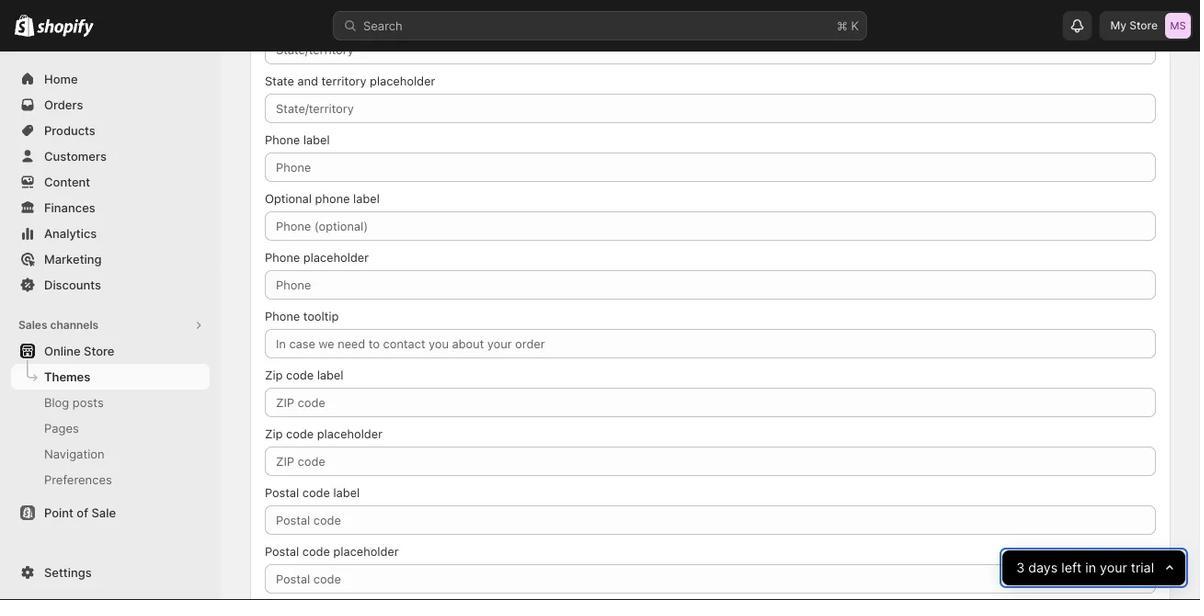 Task type: vqa. For each thing, say whether or not it's contained in the screenshot.
Themes
yes



Task type: describe. For each thing, give the bounding box(es) containing it.
products
[[44, 123, 95, 138]]

my
[[1111, 19, 1127, 32]]

blog
[[44, 396, 69, 410]]

preferences
[[44, 473, 112, 487]]

finances link
[[11, 195, 210, 221]]

blog posts
[[44, 396, 104, 410]]

k
[[851, 18, 859, 33]]

products link
[[11, 118, 210, 144]]

marketing
[[44, 252, 102, 266]]

customers
[[44, 149, 107, 163]]

of
[[77, 506, 88, 520]]

in
[[1086, 561, 1096, 576]]

blog posts link
[[11, 390, 210, 416]]

⌘
[[837, 18, 848, 33]]

discounts link
[[11, 272, 210, 298]]

add
[[44, 572, 67, 586]]

preferences link
[[11, 467, 210, 493]]

point
[[44, 506, 73, 520]]

sales channels
[[18, 319, 99, 332]]

customers link
[[11, 144, 210, 169]]

point of sale
[[44, 506, 116, 520]]

navigation link
[[11, 442, 210, 467]]

shopify image
[[15, 14, 34, 37]]

analytics
[[44, 226, 97, 241]]

3
[[1016, 561, 1025, 576]]

orders link
[[11, 92, 210, 118]]

your
[[1100, 561, 1127, 576]]

discounts
[[44, 278, 101, 292]]

trial
[[1131, 561, 1154, 576]]

sales
[[18, 319, 47, 332]]

store for my store
[[1130, 19, 1158, 32]]

themes
[[44, 370, 90, 384]]

sale
[[91, 506, 116, 520]]

days
[[1028, 561, 1058, 576]]

navigation
[[44, 447, 105, 461]]

content
[[44, 175, 90, 189]]

search
[[363, 18, 403, 33]]

add apps
[[44, 572, 99, 586]]

point of sale link
[[11, 500, 210, 526]]

home
[[44, 72, 78, 86]]

my store image
[[1166, 13, 1191, 39]]

pages
[[44, 421, 79, 436]]



Task type: locate. For each thing, give the bounding box(es) containing it.
online store
[[44, 344, 114, 358]]

orders
[[44, 98, 83, 112]]

1 horizontal spatial store
[[1130, 19, 1158, 32]]

store down sales channels button
[[84, 344, 114, 358]]

posts
[[73, 396, 104, 410]]

channels
[[50, 319, 99, 332]]

⌘ k
[[837, 18, 859, 33]]

1 vertical spatial store
[[84, 344, 114, 358]]

shopify image
[[37, 19, 94, 37]]

sales channels button
[[11, 313, 210, 339]]

left
[[1062, 561, 1082, 576]]

add apps button
[[11, 567, 210, 592]]

my store
[[1111, 19, 1158, 32]]

0 vertical spatial store
[[1130, 19, 1158, 32]]

home link
[[11, 66, 210, 92]]

store for online store
[[84, 344, 114, 358]]

store right the my on the top right of the page
[[1130, 19, 1158, 32]]

3 days left in your trial
[[1016, 561, 1154, 576]]

apps
[[71, 572, 99, 586]]

finances
[[44, 201, 95, 215]]

online store link
[[11, 339, 210, 364]]

pages link
[[11, 416, 210, 442]]

settings link
[[11, 560, 210, 586]]

themes link
[[11, 364, 210, 390]]

0 horizontal spatial store
[[84, 344, 114, 358]]

content link
[[11, 169, 210, 195]]

online
[[44, 344, 81, 358]]

3 days left in your trial button
[[1002, 551, 1186, 586]]

marketing link
[[11, 247, 210, 272]]

settings
[[44, 566, 92, 580]]

analytics link
[[11, 221, 210, 247]]

store
[[1130, 19, 1158, 32], [84, 344, 114, 358]]

point of sale button
[[0, 500, 221, 526]]



